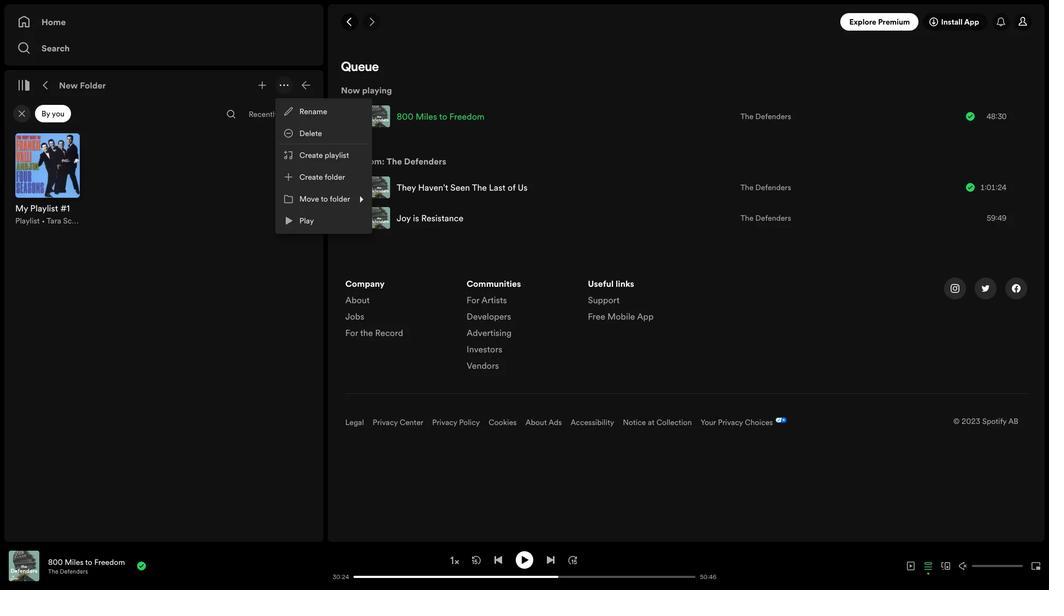 Task type: describe. For each thing, give the bounding box(es) containing it.
skip forward 15 seconds image
[[568, 556, 577, 564]]

cell for they haven't seen the last of us
[[351, 173, 360, 202]]

play image
[[520, 556, 529, 564]]

added
[[280, 109, 303, 120]]

resistance
[[421, 212, 464, 224]]

privacy for privacy policy
[[432, 417, 457, 428]]

rename
[[300, 106, 327, 117]]

privacy policy link
[[432, 417, 480, 428]]

800 for 800 miles to freedom
[[397, 110, 414, 122]]

company
[[345, 278, 385, 290]]

collection
[[657, 417, 692, 428]]

now playing view image
[[26, 556, 34, 565]]

the defenders for joy is resistance
[[741, 213, 792, 224]]

mobile
[[608, 310, 635, 323]]

for inside company about jobs for the record
[[345, 327, 358, 339]]

skip back 15 seconds image
[[472, 556, 481, 564]]

joy
[[397, 212, 411, 224]]

to inside 'dropdown button'
[[321, 194, 328, 204]]

cookies
[[489, 417, 517, 428]]

communities
[[467, 278, 521, 290]]

menu containing rename
[[275, 98, 372, 234]]

about inside company about jobs for the record
[[345, 294, 370, 306]]

support link
[[588, 294, 620, 310]]

for inside communities for artists developers advertising investors vendors
[[467, 294, 480, 306]]

© 2023 spotify ab
[[954, 416, 1019, 427]]

play button
[[278, 210, 370, 232]]

cell for joy is resistance
[[351, 203, 360, 233]]

none search field inside main element
[[223, 105, 240, 123]]

accessibility link
[[571, 417, 614, 428]]

59:49 cell
[[966, 203, 1022, 233]]

app inside useful links support free mobile app
[[637, 310, 654, 323]]

folder inside 'dropdown button'
[[330, 194, 350, 204]]

By you checkbox
[[35, 105, 71, 122]]

us
[[518, 181, 528, 194]]

about link
[[345, 294, 370, 310]]

Recently Added, Grid view field
[[240, 105, 321, 123]]

jobs link
[[345, 310, 364, 327]]

center
[[400, 417, 424, 428]]

company about jobs for the record
[[345, 278, 403, 339]]

delete
[[300, 128, 322, 139]]

they haven't seen the last of us
[[397, 181, 528, 194]]

playlist
[[325, 150, 349, 161]]

800 miles to freedom link
[[48, 557, 125, 568]]

spotify – play queue element
[[328, 61, 1045, 454]]

miles for 800 miles to freedom the defenders
[[65, 557, 83, 568]]

privacy center
[[373, 417, 424, 428]]

2023
[[962, 416, 981, 427]]

go back image
[[345, 17, 354, 26]]

800 miles to freedom the defenders
[[48, 557, 125, 576]]

notice
[[623, 417, 646, 428]]

main element
[[4, 4, 324, 542]]

notice at collection
[[623, 417, 692, 428]]

joy is resistance
[[397, 212, 464, 224]]

install
[[942, 16, 963, 27]]

800 for 800 miles to freedom the defenders
[[48, 557, 63, 568]]

premium
[[879, 16, 910, 27]]

change speed image
[[449, 555, 460, 566]]

playing
[[362, 84, 392, 96]]

freedom for 800 miles to freedom
[[450, 110, 485, 122]]

new folder
[[59, 79, 106, 91]]

search
[[42, 42, 70, 54]]

your privacy choices
[[701, 417, 773, 428]]

spotify
[[983, 416, 1007, 427]]

app inside the install app link
[[965, 16, 980, 27]]

vendors link
[[467, 360, 499, 376]]

3 privacy from the left
[[718, 417, 743, 428]]

create for create playlist
[[300, 150, 323, 161]]

explore premium button
[[841, 13, 919, 31]]

now playing
[[341, 84, 392, 96]]

search link
[[17, 37, 310, 59]]

recently
[[249, 109, 279, 120]]

of
[[508, 181, 516, 194]]

create folder button
[[278, 166, 370, 188]]

30:24
[[333, 573, 349, 581]]

to for 800 miles to freedom the defenders
[[85, 557, 92, 568]]

volume off image
[[959, 562, 968, 571]]

privacy center link
[[373, 417, 424, 428]]

cookies link
[[489, 417, 517, 428]]

what's new image
[[997, 17, 1006, 26]]

vendors
[[467, 360, 499, 372]]

freedom for 800 miles to freedom the defenders
[[94, 557, 125, 568]]

queue
[[341, 61, 379, 74]]

at
[[648, 417, 655, 428]]

play
[[300, 215, 314, 226]]

seen
[[451, 181, 470, 194]]

800 miles to freedom cell
[[368, 102, 489, 131]]

artists
[[482, 294, 507, 306]]

explore
[[850, 16, 877, 27]]

from:
[[363, 155, 385, 167]]

now
[[341, 84, 360, 96]]

1 horizontal spatial about
[[526, 417, 547, 428]]

privacy policy
[[432, 417, 480, 428]]

privacy for privacy center
[[373, 417, 398, 428]]

new folder button
[[57, 77, 108, 94]]

previous image
[[494, 556, 503, 564]]

1:01:24
[[981, 182, 1007, 193]]

accessibility
[[571, 417, 614, 428]]

new
[[59, 79, 78, 91]]

top bar and user menu element
[[328, 4, 1045, 39]]

your privacy choices link
[[701, 417, 773, 428]]

folder inside button
[[325, 172, 345, 183]]

connect to a device image
[[942, 562, 951, 571]]

create for create folder
[[300, 172, 323, 183]]

developers
[[467, 310, 511, 323]]

the
[[360, 327, 373, 339]]



Task type: vqa. For each thing, say whether or not it's contained in the screenshot.
App to the top
yes



Task type: locate. For each thing, give the bounding box(es) containing it.
the defenders for they haven't seen the last of us
[[741, 182, 792, 193]]

create up move
[[300, 172, 323, 183]]

59:49
[[987, 213, 1007, 224]]

50:46
[[700, 573, 717, 581]]

to
[[439, 110, 447, 122], [321, 194, 328, 204], [85, 557, 92, 568]]

2 create from the top
[[300, 172, 323, 183]]

notice at collection link
[[623, 417, 692, 428]]

playlist •
[[15, 215, 47, 226]]

clear filters image
[[17, 109, 26, 118]]

2 vertical spatial to
[[85, 557, 92, 568]]

list containing communities
[[467, 278, 575, 376]]

1 horizontal spatial to
[[321, 194, 328, 204]]

move
[[300, 194, 319, 204]]

0 horizontal spatial about
[[345, 294, 370, 306]]

create inside button
[[300, 172, 323, 183]]

privacy left policy
[[432, 417, 457, 428]]

create down delete
[[300, 150, 323, 161]]

2 the defenders from the top
[[741, 182, 792, 193]]

2 horizontal spatial list
[[588, 278, 696, 327]]

freedom inside 800 miles to freedom the defenders
[[94, 557, 125, 568]]

48:30
[[987, 111, 1007, 122]]

california consumer privacy act (ccpa) opt-out icon image
[[773, 418, 787, 425]]

choices
[[745, 417, 773, 428]]

ads
[[549, 417, 562, 428]]

defenders inside 800 miles to freedom the defenders
[[60, 568, 88, 576]]

install app
[[942, 16, 980, 27]]

last
[[489, 181, 506, 194]]

0 vertical spatial app
[[965, 16, 980, 27]]

0 vertical spatial create
[[300, 150, 323, 161]]

800 right now playing view image
[[48, 557, 63, 568]]

©
[[954, 416, 960, 427]]

defenders
[[756, 111, 792, 122], [404, 155, 446, 167], [756, 182, 792, 193], [756, 213, 792, 224], [60, 568, 88, 576]]

go forward image
[[367, 17, 376, 26]]

the
[[741, 111, 754, 122], [387, 155, 402, 167], [472, 181, 487, 194], [741, 182, 754, 193], [741, 213, 754, 224], [48, 568, 58, 576]]

move to folder button
[[278, 188, 370, 210]]

next from: the defenders
[[341, 155, 446, 167]]

1 vertical spatial miles
[[65, 557, 83, 568]]

1 horizontal spatial miles
[[416, 110, 437, 122]]

create
[[300, 150, 323, 161], [300, 172, 323, 183]]

miles
[[416, 110, 437, 122], [65, 557, 83, 568]]

0 horizontal spatial 800
[[48, 557, 63, 568]]

0 vertical spatial to
[[439, 110, 447, 122]]

folder down playlist at the left of page
[[325, 172, 345, 183]]

by
[[42, 108, 50, 119]]

1 vertical spatial freedom
[[94, 557, 125, 568]]

explore premium
[[850, 16, 910, 27]]

about left ads
[[526, 417, 547, 428]]

is
[[413, 212, 419, 224]]

800
[[397, 110, 414, 122], [48, 557, 63, 568]]

for
[[467, 294, 480, 306], [345, 327, 358, 339]]

twitter image
[[982, 284, 990, 293]]

create folder
[[300, 172, 345, 183]]

about up the jobs
[[345, 294, 370, 306]]

1 horizontal spatial app
[[965, 16, 980, 27]]

1 horizontal spatial list
[[467, 278, 575, 376]]

you
[[52, 108, 65, 119]]

1 vertical spatial the defenders
[[741, 182, 792, 193]]

about ads link
[[526, 417, 562, 428]]

next image
[[547, 556, 555, 564]]

about
[[345, 294, 370, 306], [526, 417, 547, 428]]

cell right 'move to folder'
[[351, 203, 360, 233]]

0 horizontal spatial list
[[345, 278, 454, 343]]

2 vertical spatial the defenders
[[741, 213, 792, 224]]

player controls element
[[216, 551, 722, 581]]

investors
[[467, 343, 503, 355]]

the inside 800 miles to freedom the defenders
[[48, 568, 58, 576]]

ab
[[1009, 416, 1019, 427]]

0 horizontal spatial miles
[[65, 557, 83, 568]]

links
[[616, 278, 635, 290]]

folder up play button
[[330, 194, 350, 204]]

0 horizontal spatial freedom
[[94, 557, 125, 568]]

0 horizontal spatial privacy
[[373, 417, 398, 428]]

for left artists
[[467, 294, 480, 306]]

list
[[345, 278, 454, 343], [467, 278, 575, 376], [588, 278, 696, 327]]

0 vertical spatial cell
[[351, 173, 360, 202]]

1 horizontal spatial privacy
[[432, 417, 457, 428]]

1:01:24 cell
[[966, 173, 1022, 202]]

app
[[965, 16, 980, 27], [637, 310, 654, 323]]

0 horizontal spatial app
[[637, 310, 654, 323]]

next
[[341, 155, 360, 167]]

instagram image
[[951, 284, 960, 293]]

free mobile app link
[[588, 310, 654, 327]]

1 horizontal spatial freedom
[[450, 110, 485, 122]]

useful
[[588, 278, 614, 290]]

3 the defenders from the top
[[741, 213, 792, 224]]

the defenders link
[[741, 111, 792, 122], [387, 155, 446, 167], [741, 182, 792, 193], [741, 213, 792, 224], [48, 568, 88, 576]]

3 list from the left
[[588, 278, 696, 327]]

for artists link
[[467, 294, 507, 310]]

playlist
[[15, 215, 40, 226]]

0 horizontal spatial for
[[345, 327, 358, 339]]

1 the defenders from the top
[[741, 111, 792, 122]]

group inside main element
[[9, 127, 86, 233]]

0 vertical spatial freedom
[[450, 110, 485, 122]]

communities for artists developers advertising investors vendors
[[467, 278, 521, 372]]

cell
[[351, 173, 360, 202], [351, 203, 360, 233]]

recently added
[[249, 109, 303, 120]]

record
[[375, 327, 403, 339]]

about ads
[[526, 417, 562, 428]]

2 list from the left
[[467, 278, 575, 376]]

48:30 cell
[[966, 102, 1022, 131]]

privacy
[[373, 417, 398, 428], [432, 417, 457, 428], [718, 417, 743, 428]]

list containing useful links
[[588, 278, 696, 327]]

for left the
[[345, 327, 358, 339]]

0 vertical spatial 800
[[397, 110, 414, 122]]

800 up next from: the defenders
[[397, 110, 414, 122]]

miles inside 800 miles to freedom the defenders
[[65, 557, 83, 568]]

home link
[[17, 11, 310, 33]]

your
[[701, 417, 716, 428]]

•
[[42, 215, 45, 226]]

to inside 800 miles to freedom the defenders
[[85, 557, 92, 568]]

group
[[9, 127, 86, 233]]

search in your library image
[[227, 110, 236, 119]]

support
[[588, 294, 620, 306]]

facebook image
[[1012, 284, 1021, 293]]

800 inside 800 miles to freedom the defenders
[[48, 557, 63, 568]]

0 vertical spatial folder
[[325, 172, 345, 183]]

miles inside cell
[[416, 110, 437, 122]]

to inside cell
[[439, 110, 447, 122]]

2 privacy from the left
[[432, 417, 457, 428]]

group containing playlist
[[9, 127, 86, 233]]

create inside button
[[300, 150, 323, 161]]

create playlist
[[300, 150, 349, 161]]

2 horizontal spatial to
[[439, 110, 447, 122]]

folder
[[80, 79, 106, 91]]

1 vertical spatial about
[[526, 417, 547, 428]]

1 vertical spatial for
[[345, 327, 358, 339]]

1 privacy from the left
[[373, 417, 398, 428]]

None search field
[[223, 105, 240, 123]]

0 horizontal spatial to
[[85, 557, 92, 568]]

now playing: 800 miles to freedom by the defenders footer
[[9, 551, 317, 582]]

for the record link
[[345, 327, 403, 343]]

list containing company
[[345, 278, 454, 343]]

app right mobile
[[637, 310, 654, 323]]

investors link
[[467, 343, 503, 360]]

2 cell from the top
[[351, 203, 360, 233]]

haven't
[[418, 181, 448, 194]]

1 vertical spatial cell
[[351, 203, 360, 233]]

0 vertical spatial the defenders
[[741, 111, 792, 122]]

1 horizontal spatial 800
[[397, 110, 414, 122]]

the inside cell
[[472, 181, 487, 194]]

legal link
[[345, 417, 364, 428]]

800 miles to freedom
[[397, 110, 485, 122]]

1 vertical spatial to
[[321, 194, 328, 204]]

create playlist button
[[278, 144, 370, 166]]

1 create from the top
[[300, 150, 323, 161]]

the defenders
[[741, 111, 792, 122], [741, 182, 792, 193], [741, 213, 792, 224]]

move to folder
[[300, 194, 350, 204]]

privacy left center
[[373, 417, 398, 428]]

delete button
[[278, 122, 370, 144]]

800 inside 800 miles to freedom cell
[[397, 110, 414, 122]]

freedom inside cell
[[450, 110, 485, 122]]

freedom
[[450, 110, 485, 122], [94, 557, 125, 568]]

home
[[42, 16, 66, 28]]

0 vertical spatial miles
[[416, 110, 437, 122]]

install app link
[[923, 13, 988, 31]]

1 list from the left
[[345, 278, 454, 343]]

1 cell from the top
[[351, 173, 360, 202]]

developers link
[[467, 310, 511, 327]]

they
[[397, 181, 416, 194]]

miles for 800 miles to freedom
[[416, 110, 437, 122]]

1 vertical spatial create
[[300, 172, 323, 183]]

app right "install"
[[965, 16, 980, 27]]

1 vertical spatial folder
[[330, 194, 350, 204]]

1 vertical spatial 800
[[48, 557, 63, 568]]

they haven't seen the last of us cell
[[368, 173, 532, 202]]

0 vertical spatial about
[[345, 294, 370, 306]]

1 vertical spatial app
[[637, 310, 654, 323]]

to for 800 miles to freedom
[[439, 110, 447, 122]]

joy is resistance cell
[[368, 203, 468, 233]]

by you
[[42, 108, 65, 119]]

cell down next
[[351, 173, 360, 202]]

policy
[[459, 417, 480, 428]]

menu
[[275, 98, 372, 234]]

0 vertical spatial for
[[467, 294, 480, 306]]

privacy right "your"
[[718, 417, 743, 428]]

2 horizontal spatial privacy
[[718, 417, 743, 428]]

1 horizontal spatial for
[[467, 294, 480, 306]]

rename button
[[278, 101, 370, 122]]

free
[[588, 310, 606, 323]]

useful links support free mobile app
[[588, 278, 654, 323]]



